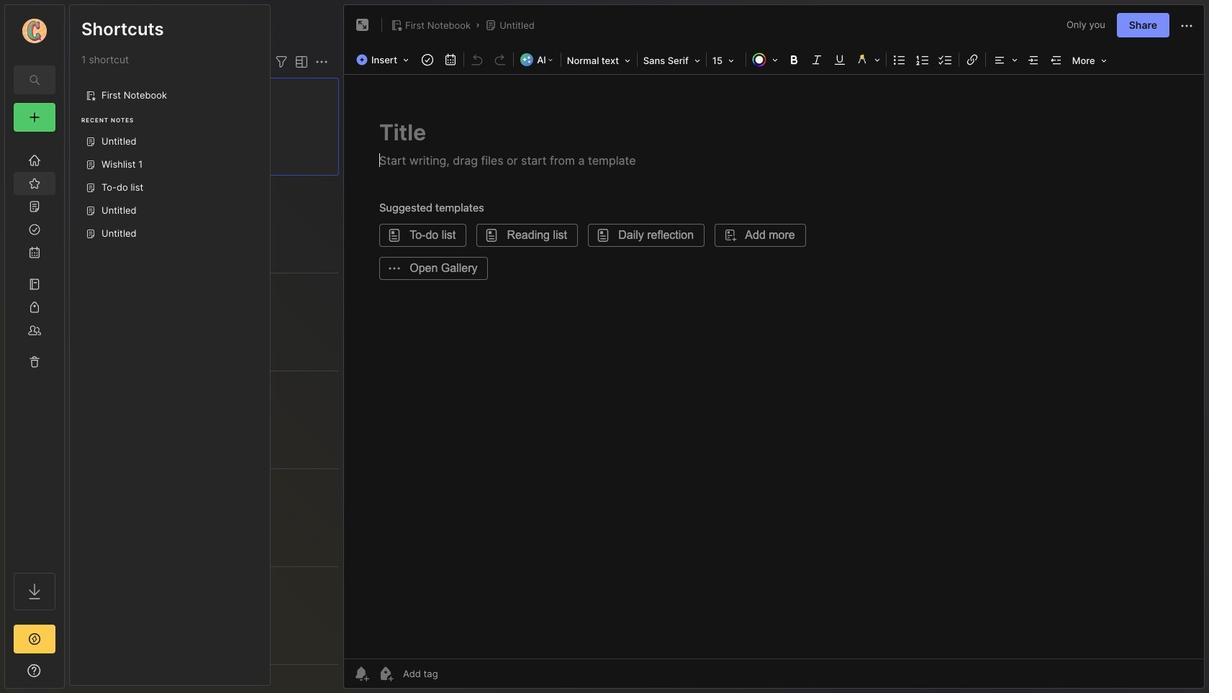 Task type: describe. For each thing, give the bounding box(es) containing it.
highlight image
[[852, 50, 885, 70]]

font family image
[[639, 50, 705, 69]]

indent image
[[1024, 50, 1044, 70]]

more image
[[1068, 50, 1111, 69]]

Note Editor text field
[[344, 74, 1204, 659]]

checklist image
[[936, 50, 956, 70]]

alignment image
[[988, 50, 1022, 70]]

bold image
[[784, 50, 804, 70]]

note window element
[[343, 4, 1205, 689]]

WHAT'S NEW field
[[5, 659, 64, 683]]

insert link image
[[962, 50, 983, 70]]

main element
[[0, 0, 69, 693]]

add a reminder image
[[353, 665, 370, 683]]

click to expand image
[[63, 667, 74, 684]]

tree inside main element
[[5, 140, 64, 560]]

heading level image
[[563, 50, 636, 69]]



Task type: locate. For each thing, give the bounding box(es) containing it.
font color image
[[748, 50, 782, 70]]

tree
[[5, 140, 64, 560]]

calendar event image
[[441, 50, 461, 70]]

outdent image
[[1047, 50, 1067, 70]]

insert image
[[353, 50, 416, 69]]

expand note image
[[354, 17, 371, 34]]

add tag image
[[377, 665, 395, 683]]

task image
[[418, 50, 438, 70]]

underline image
[[830, 50, 850, 70]]

numbered list image
[[913, 50, 933, 70]]

upgrade image
[[26, 631, 43, 648]]

italic image
[[807, 50, 827, 70]]

bulleted list image
[[890, 50, 910, 70]]

account image
[[22, 19, 47, 43]]

Account field
[[5, 17, 64, 45]]

font size image
[[708, 50, 744, 69]]

home image
[[27, 153, 42, 168]]

edit search image
[[26, 71, 43, 89]]



Task type: vqa. For each thing, say whether or not it's contained in the screenshot.
Account image
yes



